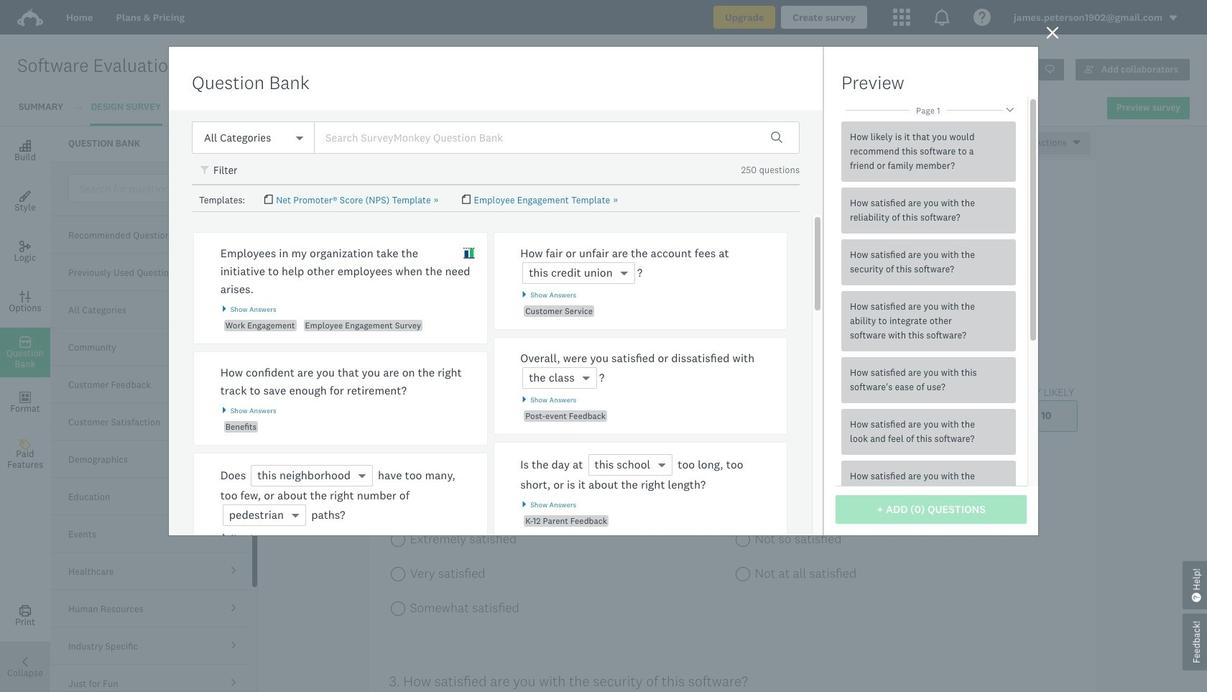 Task type: describe. For each thing, give the bounding box(es) containing it.
1 horizontal spatial icon   xjtfe image
[[463, 247, 475, 259]]

surveymonkey logo image
[[17, 9, 43, 27]]

help icon image
[[974, 9, 991, 26]]

Search SurveyMonkey Question Bank text field
[[314, 121, 800, 154]]



Task type: vqa. For each thing, say whether or not it's contained in the screenshot.
Search recommended questions text field
no



Task type: locate. For each thing, give the bounding box(es) containing it.
0 horizontal spatial products icon image
[[894, 9, 911, 26]]

1 vertical spatial icon   xjtfe image
[[463, 247, 475, 259]]

0 horizontal spatial icon   xjtfe image
[[201, 166, 211, 176]]

icon   xjtfe image
[[201, 166, 211, 176], [463, 247, 475, 259]]

1 horizontal spatial products icon image
[[934, 9, 951, 26]]

Search for questions text field
[[68, 174, 251, 203]]

products icon image
[[894, 9, 911, 26], [934, 9, 951, 26]]

1 products icon image from the left
[[894, 9, 911, 26]]

2 products icon image from the left
[[934, 9, 951, 26]]

0 vertical spatial icon   xjtfe image
[[201, 166, 211, 176]]



